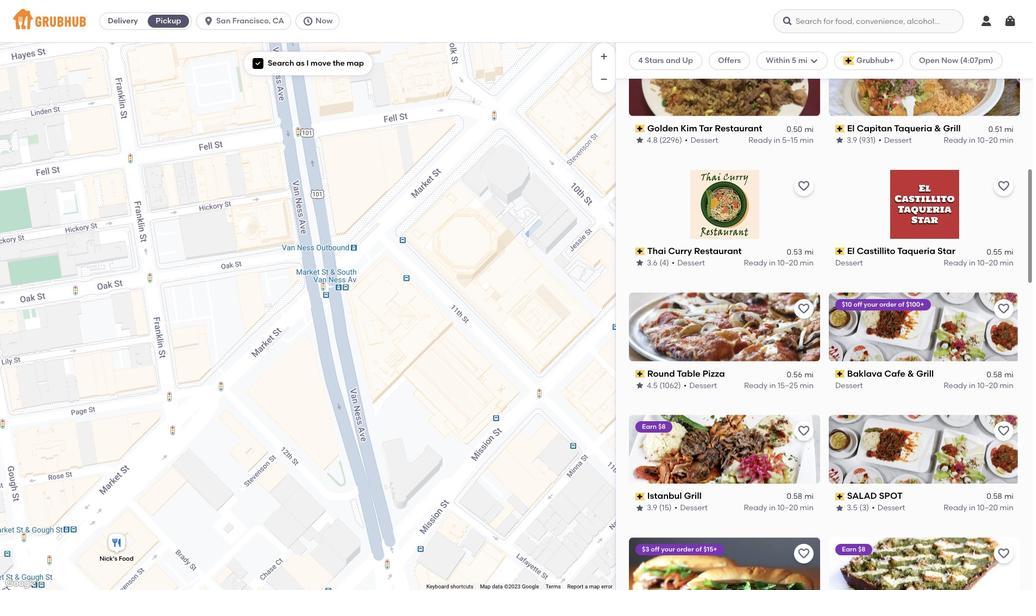 Task type: vqa. For each thing, say whether or not it's contained in the screenshot.
1st the El from the top
yes



Task type: locate. For each thing, give the bounding box(es) containing it.
0.58 mi for baklava cafe & grill
[[987, 370, 1014, 379]]

off right 4
[[651, 55, 660, 63]]

3.9 (931)
[[847, 135, 876, 145]]

order left $45+
[[677, 55, 694, 63]]

$3 down 3.9 (15)
[[642, 546, 649, 554]]

taqueria for castillito
[[897, 246, 936, 256]]

0 vertical spatial taqueria
[[894, 123, 932, 134]]

0.58 mi
[[987, 370, 1014, 379], [787, 493, 814, 502], [987, 493, 1014, 502]]

15–25
[[778, 381, 798, 390]]

now right open
[[942, 56, 959, 65]]

in for baklava cafe & grill
[[969, 381, 976, 390]]

dessert
[[691, 135, 718, 145], [884, 135, 912, 145], [678, 258, 705, 267], [836, 258, 863, 267], [689, 381, 717, 390], [836, 381, 863, 390], [680, 504, 708, 513], [878, 504, 905, 513]]

save this restaurant button
[[794, 54, 814, 73], [994, 54, 1014, 73], [794, 176, 814, 196], [994, 176, 1014, 196], [794, 299, 814, 319], [994, 299, 1014, 319], [794, 422, 814, 441], [994, 422, 1014, 441], [794, 544, 814, 564], [994, 544, 1014, 564]]

subscription pass image
[[636, 370, 645, 378], [836, 493, 845, 501]]

mi
[[798, 56, 808, 65], [805, 124, 814, 134], [1005, 124, 1014, 134], [805, 247, 814, 256], [1005, 247, 1014, 256], [805, 370, 814, 379], [1005, 370, 1014, 379], [805, 493, 814, 502], [1005, 493, 1014, 502]]

0.58 for baklava cafe & grill
[[987, 370, 1002, 379]]

subscription pass image left thai
[[636, 248, 645, 255]]

minus icon image
[[599, 74, 610, 85]]

in for el capitan taqueria & grill
[[969, 135, 976, 145]]

svg image right 5
[[810, 57, 818, 65]]

0 vertical spatial 3.9
[[847, 135, 857, 145]]

$15+
[[704, 546, 717, 554]]

search
[[268, 59, 294, 68]]

$3
[[642, 55, 649, 63], [642, 546, 649, 554]]

0 vertical spatial $8
[[658, 423, 666, 431]]

• down kim
[[685, 135, 688, 145]]

• dessert down 'spot'
[[872, 504, 905, 513]]

3.9 (15)
[[647, 504, 672, 513]]

0 horizontal spatial svg image
[[203, 16, 214, 27]]

star icon image for golden kim tar restaurant
[[636, 136, 644, 145]]

1 el from the top
[[847, 123, 855, 134]]

2 vertical spatial off
[[651, 546, 660, 554]]

• right (3) at the right of the page
[[872, 504, 875, 513]]

1 vertical spatial &
[[908, 369, 914, 379]]

0 horizontal spatial subscription pass image
[[636, 370, 645, 378]]

san
[[216, 16, 231, 26]]

1 vertical spatial subscription pass image
[[836, 493, 845, 501]]

of right up
[[696, 55, 702, 63]]

1 vertical spatial off
[[854, 301, 862, 308]]

1 $3 from the top
[[642, 55, 649, 63]]

1 vertical spatial $3
[[642, 546, 649, 554]]

0.53 mi
[[787, 247, 814, 256]]

off down 3.9 (15)
[[651, 546, 660, 554]]

save this restaurant image for $10 off your order of $100+
[[997, 302, 1010, 315]]

your down (15)
[[661, 546, 675, 554]]

subscription pass image left castillito at the top right of page
[[836, 248, 845, 255]]

dessert down el capitan taqueria & grill
[[884, 135, 912, 145]]

2 vertical spatial earn
[[842, 546, 857, 554]]

within 5 mi
[[766, 56, 808, 65]]

1 horizontal spatial subscription pass image
[[836, 493, 845, 501]]

0 horizontal spatial &
[[908, 369, 914, 379]]

(4)
[[660, 258, 669, 267]]

of for kim
[[696, 55, 702, 63]]

grill right istanbul
[[684, 491, 702, 502]]

svg image
[[303, 16, 314, 27], [782, 16, 793, 27], [810, 57, 818, 65], [255, 60, 261, 67]]

star icon image
[[636, 136, 644, 145], [836, 136, 844, 145], [636, 259, 644, 267], [636, 381, 644, 390], [636, 504, 644, 513], [836, 504, 844, 513]]

el up 3.9 (931) on the right of the page
[[847, 123, 855, 134]]

ready for el castillito taqueria star
[[944, 258, 967, 267]]

svg image
[[980, 15, 993, 28], [1004, 15, 1017, 28], [203, 16, 214, 27]]

search as i move the map
[[268, 59, 364, 68]]

in
[[774, 135, 780, 145], [969, 135, 976, 145], [769, 258, 776, 267], [969, 258, 976, 267], [770, 381, 776, 390], [969, 381, 976, 390], [769, 504, 776, 513], [969, 504, 976, 513]]

mi for el castillito taqueria star
[[1005, 247, 1014, 256]]

• dessert down golden kim tar restaurant
[[685, 135, 718, 145]]

0 horizontal spatial 3.9
[[647, 504, 657, 513]]

of left $15+
[[696, 546, 702, 554]]

dessert down golden kim tar restaurant
[[691, 135, 718, 145]]

star icon image left 3.9 (931) on the right of the page
[[836, 136, 844, 145]]

1 vertical spatial of
[[898, 301, 905, 308]]

subscription pass image left capitan
[[836, 125, 845, 133]]

of left '$100+'
[[898, 301, 905, 308]]

francisco,
[[232, 16, 271, 26]]

baklava cafe & grill logo image
[[829, 293, 1020, 362]]

• dessert for taqueria
[[879, 135, 912, 145]]

move
[[311, 59, 331, 68]]

mi for salad spot
[[1005, 493, 1014, 502]]

0 vertical spatial now
[[316, 16, 333, 26]]

(1062)
[[660, 381, 681, 390]]

map right the
[[347, 59, 364, 68]]

order left $15+
[[677, 546, 694, 554]]

el left castillito at the top right of page
[[847, 246, 855, 256]]

0 vertical spatial of
[[696, 55, 702, 63]]

$8
[[658, 423, 666, 431], [858, 546, 866, 554]]

• dessert down table
[[684, 381, 717, 390]]

data
[[492, 584, 503, 590]]

• for grill
[[675, 504, 678, 513]]

svg image right ca
[[303, 16, 314, 27]]

2 save this restaurant image from the top
[[997, 302, 1010, 315]]

off right the $10
[[854, 301, 862, 308]]

and
[[666, 56, 681, 65]]

10–20 for thai curry restaurant
[[778, 258, 798, 267]]

10–20 for salad spot
[[977, 504, 998, 513]]

1 vertical spatial earn
[[642, 423, 657, 431]]

taqueria
[[894, 123, 932, 134], [897, 246, 936, 256]]

subscription pass image left istanbul
[[636, 493, 645, 501]]

dessert down pizza
[[689, 381, 717, 390]]

3.9 left (15)
[[647, 504, 657, 513]]

map
[[480, 584, 491, 590]]

• right (4) on the right top of page
[[672, 258, 675, 267]]

earn $8 down 3.5
[[842, 546, 866, 554]]

terms link
[[546, 584, 561, 590]]

0 vertical spatial your
[[661, 55, 675, 63]]

earn $8 down 4.5
[[642, 423, 666, 431]]

table
[[677, 369, 701, 379]]

star icon image left 3.5
[[836, 504, 844, 513]]

subscription pass image for salad spot
[[836, 493, 845, 501]]

2 horizontal spatial grill
[[943, 123, 961, 134]]

open
[[919, 56, 940, 65]]

0.50
[[787, 124, 802, 134]]

order for kim
[[677, 55, 694, 63]]

subscription pass image left baklava
[[836, 370, 845, 378]]

1 horizontal spatial earn $8
[[842, 546, 866, 554]]

• for kim
[[685, 135, 688, 145]]

star
[[938, 246, 956, 256]]

•
[[685, 135, 688, 145], [879, 135, 882, 145], [672, 258, 675, 267], [684, 381, 687, 390], [675, 504, 678, 513], [872, 504, 875, 513]]

1 vertical spatial order
[[879, 301, 897, 308]]

2 $3 from the top
[[642, 546, 649, 554]]

1 vertical spatial your
[[864, 301, 878, 308]]

0 vertical spatial off
[[651, 55, 660, 63]]

ready in 10–20 min for el castillito taqueria star
[[944, 258, 1014, 267]]

min
[[800, 135, 814, 145], [1000, 135, 1014, 145], [800, 258, 814, 267], [1000, 258, 1014, 267], [800, 381, 814, 390], [1000, 381, 1014, 390], [800, 504, 814, 513], [1000, 504, 1014, 513]]

3.9
[[847, 135, 857, 145], [647, 504, 657, 513]]

0 horizontal spatial earn $8
[[642, 423, 666, 431]]

subscription pass image for istanbul grill
[[636, 493, 645, 501]]

restaurant right curry
[[694, 246, 742, 256]]

earn down 3.5
[[842, 546, 857, 554]]

google image
[[3, 577, 39, 591]]

earn $8 for istanbul grill logo at the right
[[642, 423, 666, 431]]

in for thai curry restaurant
[[769, 258, 776, 267]]

ready in 15–25 min
[[744, 381, 814, 390]]

el castillito taqueria star logo image
[[890, 170, 959, 239]]

star icon image left 4.5
[[636, 381, 644, 390]]

0 vertical spatial subscription pass image
[[636, 370, 645, 378]]

taqueria right capitan
[[894, 123, 932, 134]]

subscription pass image for golden kim tar restaurant
[[636, 125, 645, 133]]

save this restaurant image
[[997, 57, 1010, 70], [997, 302, 1010, 315], [997, 425, 1010, 438], [997, 548, 1010, 561]]

• right (15)
[[675, 504, 678, 513]]

mi for round table pizza
[[805, 370, 814, 379]]

subscription pass image left golden
[[636, 125, 645, 133]]

subscription pass image left round at the bottom right
[[636, 370, 645, 378]]

subscription pass image left salad
[[836, 493, 845, 501]]

ready for istanbul grill
[[744, 504, 767, 513]]

2 horizontal spatial svg image
[[1004, 15, 1017, 28]]

0 vertical spatial map
[[347, 59, 364, 68]]

as
[[296, 59, 305, 68]]

grill right 'cafe'
[[916, 369, 934, 379]]

map data ©2023 google
[[480, 584, 539, 590]]

earn left $5 in the top of the page
[[842, 55, 857, 63]]

star icon image for salad spot
[[836, 504, 844, 513]]

your right the $10
[[864, 301, 878, 308]]

star icon image left 3.9 (15)
[[636, 504, 644, 513]]

of
[[696, 55, 702, 63], [898, 301, 905, 308], [696, 546, 702, 554]]

3 save this restaurant image from the top
[[997, 425, 1010, 438]]

subscription pass image
[[636, 125, 645, 133], [836, 125, 845, 133], [636, 248, 645, 255], [836, 248, 845, 255], [836, 370, 845, 378], [636, 493, 645, 501]]

salad spot logo image
[[829, 415, 1020, 484]]

map
[[347, 59, 364, 68], [589, 584, 600, 590]]

earn for istanbul grill
[[642, 423, 657, 431]]

now up move
[[316, 16, 333, 26]]

istanbul
[[647, 491, 682, 502]]

• dessert down el capitan taqueria & grill
[[879, 135, 912, 145]]

0.58 for salad spot
[[987, 493, 1002, 502]]

ready in 10–20 min for salad spot
[[944, 504, 1014, 513]]

0.55 mi
[[987, 247, 1014, 256]]

0 horizontal spatial now
[[316, 16, 333, 26]]

in for istanbul grill
[[769, 504, 776, 513]]

your left up
[[661, 55, 675, 63]]

1 horizontal spatial $8
[[858, 546, 866, 554]]

$45+
[[704, 55, 719, 63]]

1 vertical spatial $8
[[858, 546, 866, 554]]

• for spot
[[872, 504, 875, 513]]

restaurant
[[715, 123, 762, 134], [694, 246, 742, 256]]

& right 'cafe'
[[908, 369, 914, 379]]

1 vertical spatial earn $8
[[842, 546, 866, 554]]

your for golden
[[661, 55, 675, 63]]

subscription pass image for baklava cafe & grill
[[836, 370, 845, 378]]

restaurant right tar
[[715, 123, 762, 134]]

1 horizontal spatial now
[[942, 56, 959, 65]]

el capitan taqueria & grill
[[847, 123, 961, 134]]

1 vertical spatial taqueria
[[897, 246, 936, 256]]

• dessert for pizza
[[684, 381, 717, 390]]

subscription pass image for thai curry restaurant
[[636, 248, 645, 255]]

ready in 10–20 min for el capitan taqueria & grill
[[944, 135, 1014, 145]]

1 vertical spatial map
[[589, 584, 600, 590]]

save this restaurant image
[[797, 57, 811, 70], [797, 180, 811, 193], [997, 180, 1010, 193], [797, 302, 811, 315], [797, 425, 811, 438], [797, 548, 811, 561]]

terms
[[546, 584, 561, 590]]

• down round table pizza
[[684, 381, 687, 390]]

• right (931)
[[879, 135, 882, 145]]

0 vertical spatial earn $8
[[642, 423, 666, 431]]

off for baklava
[[854, 301, 862, 308]]

dessert down castillito at the top right of page
[[836, 258, 863, 267]]

thai curry restaurant
[[647, 246, 742, 256]]

delivery
[[108, 16, 138, 26]]

& down el capitan taqueria & grill logo
[[934, 123, 941, 134]]

$3 left the and at the right top
[[642, 55, 649, 63]]

0 horizontal spatial map
[[347, 59, 364, 68]]

dessert down "thai curry restaurant"
[[678, 258, 705, 267]]

dessert for kim
[[691, 135, 718, 145]]

10–20 for baklava cafe & grill
[[977, 381, 998, 390]]

• dessert down 'istanbul grill'
[[675, 504, 708, 513]]

• dessert
[[685, 135, 718, 145], [879, 135, 912, 145], [672, 258, 705, 267], [684, 381, 717, 390], [675, 504, 708, 513], [872, 504, 905, 513]]

order
[[677, 55, 694, 63], [879, 301, 897, 308], [677, 546, 694, 554]]

star icon image left 4.8
[[636, 136, 644, 145]]

1 horizontal spatial &
[[934, 123, 941, 134]]

ready in 10–20 min
[[944, 135, 1014, 145], [744, 258, 814, 267], [944, 258, 1014, 267], [944, 381, 1014, 390], [744, 504, 814, 513], [944, 504, 1014, 513]]

2 el from the top
[[847, 246, 855, 256]]

the
[[333, 59, 345, 68]]

mi for golden kim tar restaurant
[[805, 124, 814, 134]]

0 vertical spatial restaurant
[[715, 123, 762, 134]]

1 vertical spatial el
[[847, 246, 855, 256]]

1 horizontal spatial 3.9
[[847, 135, 857, 145]]

earn down 4.5
[[642, 423, 657, 431]]

2 vertical spatial grill
[[684, 491, 702, 502]]

dessert for capitan
[[884, 135, 912, 145]]

dessert down 'istanbul grill'
[[680, 504, 708, 513]]

grill
[[943, 123, 961, 134], [916, 369, 934, 379], [684, 491, 702, 502]]

0 vertical spatial order
[[677, 55, 694, 63]]

dessert down 'spot'
[[878, 504, 905, 513]]

4 save this restaurant image from the top
[[997, 548, 1010, 561]]

star icon image left 3.6
[[636, 259, 644, 267]]

mi for istanbul grill
[[805, 493, 814, 502]]

grill left 0.51
[[943, 123, 961, 134]]

3.5 (3)
[[847, 504, 869, 513]]

taqueria left star
[[897, 246, 936, 256]]

• dessert for restaurant
[[672, 258, 705, 267]]

0 vertical spatial $3
[[642, 55, 649, 63]]

0 vertical spatial el
[[847, 123, 855, 134]]

3.9 for el
[[847, 135, 857, 145]]

el
[[847, 123, 855, 134], [847, 246, 855, 256]]

• for capitan
[[879, 135, 882, 145]]

3.9 left (931)
[[847, 135, 857, 145]]

in for salad spot
[[969, 504, 976, 513]]

10–20 for istanbul grill
[[778, 504, 798, 513]]

$5
[[858, 55, 866, 63]]

a
[[585, 584, 588, 590]]

kim
[[681, 123, 697, 134]]

4
[[638, 56, 643, 65]]

• dessert down "thai curry restaurant"
[[672, 258, 705, 267]]

1 vertical spatial now
[[942, 56, 959, 65]]

order left '$100+'
[[879, 301, 897, 308]]

0 vertical spatial earn
[[842, 55, 857, 63]]

$8 down (3) at the right of the page
[[858, 546, 866, 554]]

baklava
[[847, 369, 882, 379]]

1 save this restaurant image from the top
[[997, 57, 1010, 70]]

map right a
[[589, 584, 600, 590]]

ready for round table pizza
[[744, 381, 768, 390]]

svg image up within 5 mi
[[782, 16, 793, 27]]

(3)
[[860, 504, 869, 513]]

$8 down 4.5 (1062)
[[658, 423, 666, 431]]

10–20 for el castillito taqueria star
[[977, 258, 998, 267]]

earn $8
[[642, 423, 666, 431], [842, 546, 866, 554]]

castillito
[[857, 246, 896, 256]]

1 vertical spatial 3.9
[[647, 504, 657, 513]]

$3 for $3 off your order of $15+
[[642, 546, 649, 554]]

0 horizontal spatial $8
[[658, 423, 666, 431]]

svg image left search
[[255, 60, 261, 67]]

0.58 for istanbul grill
[[787, 493, 802, 502]]

min for el capitan taqueria & grill
[[1000, 135, 1014, 145]]

svg image inside san francisco, ca 'button'
[[203, 16, 214, 27]]

ready for el capitan taqueria & grill
[[944, 135, 967, 145]]

1 vertical spatial grill
[[916, 369, 934, 379]]



Task type: describe. For each thing, give the bounding box(es) containing it.
min for baklava cafe & grill
[[1000, 381, 1014, 390]]

capitan
[[857, 123, 892, 134]]

dessert for curry
[[678, 258, 705, 267]]

joyride pizza logo image
[[829, 538, 1020, 591]]

4.8
[[647, 135, 658, 145]]

min for golden kim tar restaurant
[[800, 135, 814, 145]]

svg image inside 'now' button
[[303, 16, 314, 27]]

el for el castillito taqueria star
[[847, 246, 855, 256]]

2 vertical spatial your
[[661, 546, 675, 554]]

earn $8 for joyride pizza logo
[[842, 546, 866, 554]]

0.51
[[989, 124, 1002, 134]]

subscription pass image for el castillito taqueria star
[[836, 248, 845, 255]]

4.5 (1062)
[[647, 381, 681, 390]]

1 vertical spatial restaurant
[[694, 246, 742, 256]]

report a map error
[[567, 584, 613, 590]]

dessert down baklava
[[836, 381, 863, 390]]

up
[[682, 56, 693, 65]]

pickup
[[156, 16, 181, 26]]

salad
[[847, 491, 877, 502]]

pickup button
[[146, 12, 191, 30]]

now button
[[296, 12, 344, 30]]

• for table
[[684, 381, 687, 390]]

istanbul grill logo image
[[629, 415, 820, 484]]

tar
[[699, 123, 713, 134]]

0.53
[[787, 247, 802, 256]]

in for el castillito taqueria star
[[969, 258, 976, 267]]

offers
[[718, 56, 741, 65]]

ready in 10–20 min for thai curry restaurant
[[744, 258, 814, 267]]

4 stars and up
[[638, 56, 693, 65]]

min for thai curry restaurant
[[800, 258, 814, 267]]

in for golden kim tar restaurant
[[774, 135, 780, 145]]

report
[[567, 584, 584, 590]]

4.8 (2296)
[[647, 135, 682, 145]]

earn $5
[[842, 55, 866, 63]]

shortcuts
[[450, 584, 474, 590]]

el for el capitan taqueria & grill
[[847, 123, 855, 134]]

ready for salad spot
[[944, 504, 967, 513]]

min for salad spot
[[1000, 504, 1014, 513]]

san francisco, ca
[[216, 16, 284, 26]]

curry
[[668, 246, 692, 256]]

thai curry restaurant logo image
[[690, 170, 759, 239]]

ready in 10–20 min for istanbul grill
[[744, 504, 814, 513]]

(931)
[[859, 135, 876, 145]]

0 vertical spatial &
[[934, 123, 941, 134]]

golden kim tar restaurant logo image
[[629, 47, 820, 116]]

food
[[119, 555, 134, 563]]

san francisco, ca button
[[196, 12, 296, 30]]

golden kim tar restaurant
[[647, 123, 762, 134]]

ca
[[273, 16, 284, 26]]

thai
[[647, 246, 666, 256]]

ready for golden kim tar restaurant
[[749, 135, 772, 145]]

$8 for istanbul grill logo at the right
[[658, 423, 666, 431]]

star icon image for istanbul grill
[[636, 504, 644, 513]]

pizza
[[703, 369, 725, 379]]

nick's food image
[[106, 532, 128, 556]]

min for istanbul grill
[[800, 504, 814, 513]]

nick's food
[[100, 555, 134, 563]]

(2296)
[[660, 135, 682, 145]]

keyboard shortcuts
[[426, 584, 474, 590]]

golden
[[647, 123, 679, 134]]

subscription pass image for round table pizza
[[636, 370, 645, 378]]

mi for thai curry restaurant
[[805, 247, 814, 256]]

$3 off your order of $15+
[[642, 546, 717, 554]]

delivery button
[[100, 12, 146, 30]]

©2023
[[504, 584, 521, 590]]

• dessert for tar
[[685, 135, 718, 145]]

dessert for table
[[689, 381, 717, 390]]

plus icon image
[[599, 51, 610, 62]]

cafe
[[884, 369, 906, 379]]

star icon image for el capitan taqueria & grill
[[836, 136, 844, 145]]

0.58 mi for istanbul grill
[[787, 493, 814, 502]]

keyboard
[[426, 584, 449, 590]]

$100+
[[906, 301, 924, 308]]

baklava cafe & grill
[[847, 369, 934, 379]]

min for round table pizza
[[800, 381, 814, 390]]

2 vertical spatial of
[[696, 546, 702, 554]]

round table pizza logo image
[[629, 293, 820, 362]]

(15)
[[659, 504, 672, 513]]

• for curry
[[672, 258, 675, 267]]

taqueria for capitan
[[894, 123, 932, 134]]

4.5
[[647, 381, 658, 390]]

earn for el capitan taqueria & grill
[[842, 55, 857, 63]]

0.56
[[787, 370, 802, 379]]

ready in 5–15 min
[[749, 135, 814, 145]]

dessert for spot
[[878, 504, 905, 513]]

$3 for $3 off your order of $45+
[[642, 55, 649, 63]]

min for el castillito taqueria star
[[1000, 258, 1014, 267]]

0 vertical spatial grill
[[943, 123, 961, 134]]

$8 for joyride pizza logo
[[858, 546, 866, 554]]

1 horizontal spatial map
[[589, 584, 600, 590]]

ready for thai curry restaurant
[[744, 258, 767, 267]]

keyboard shortcuts button
[[426, 583, 474, 591]]

round
[[647, 369, 675, 379]]

istanbul grill
[[647, 491, 702, 502]]

0.50 mi
[[787, 124, 814, 134]]

0 horizontal spatial grill
[[684, 491, 702, 502]]

spot
[[879, 491, 903, 502]]

save this restaurant image for earn $5
[[997, 57, 1010, 70]]

report a map error link
[[567, 584, 613, 590]]

ready for baklava cafe & grill
[[944, 381, 967, 390]]

3.9 for istanbul
[[647, 504, 657, 513]]

star icon image for thai curry restaurant
[[636, 259, 644, 267]]

round table pizza
[[647, 369, 725, 379]]

grubhub+
[[857, 56, 894, 65]]

Search for food, convenience, alcohol... search field
[[774, 9, 964, 33]]

$3 off your order of $45+
[[642, 55, 719, 63]]

mi for baklava cafe & grill
[[1005, 370, 1014, 379]]

el capitan taqueria & grill logo image
[[829, 47, 1020, 116]]

now inside button
[[316, 16, 333, 26]]

error
[[601, 584, 613, 590]]

i
[[307, 59, 309, 68]]

salad spot
[[847, 491, 903, 502]]

mi for el capitan taqueria & grill
[[1005, 124, 1014, 134]]

5
[[792, 56, 797, 65]]

3.5
[[847, 504, 858, 513]]

stars
[[645, 56, 664, 65]]

(4:07pm)
[[960, 56, 993, 65]]

1 horizontal spatial grill
[[916, 369, 934, 379]]

3.6
[[647, 258, 658, 267]]

l & g vietnamese sandwich logo image
[[629, 538, 820, 591]]

dessert for grill
[[680, 504, 708, 513]]

$10
[[842, 301, 852, 308]]

within
[[766, 56, 790, 65]]

0.58 mi for salad spot
[[987, 493, 1014, 502]]

10–20 for el capitan taqueria & grill
[[977, 135, 998, 145]]

ready in 10–20 min for baklava cafe & grill
[[944, 381, 1014, 390]]

nick's
[[100, 555, 117, 563]]

google
[[522, 584, 539, 590]]

off for golden
[[651, 55, 660, 63]]

subscription pass image for el capitan taqueria & grill
[[836, 125, 845, 133]]

el castillito taqueria star
[[847, 246, 956, 256]]

map region
[[0, 23, 739, 591]]

save this restaurant image for earn $8
[[997, 548, 1010, 561]]

star icon image for round table pizza
[[636, 381, 644, 390]]

2 vertical spatial order
[[677, 546, 694, 554]]

open now (4:07pm)
[[919, 56, 993, 65]]

$10 off your order of $100+
[[842, 301, 924, 308]]

order for cafe
[[879, 301, 897, 308]]

0.51 mi
[[989, 124, 1014, 134]]

your for baklava
[[864, 301, 878, 308]]

in for round table pizza
[[770, 381, 776, 390]]

0.56 mi
[[787, 370, 814, 379]]

of for cafe
[[898, 301, 905, 308]]

3.6 (4)
[[647, 258, 669, 267]]

grubhub plus flag logo image
[[843, 57, 854, 65]]

1 horizontal spatial svg image
[[980, 15, 993, 28]]

5–15
[[782, 135, 798, 145]]

main navigation navigation
[[0, 0, 1033, 43]]



